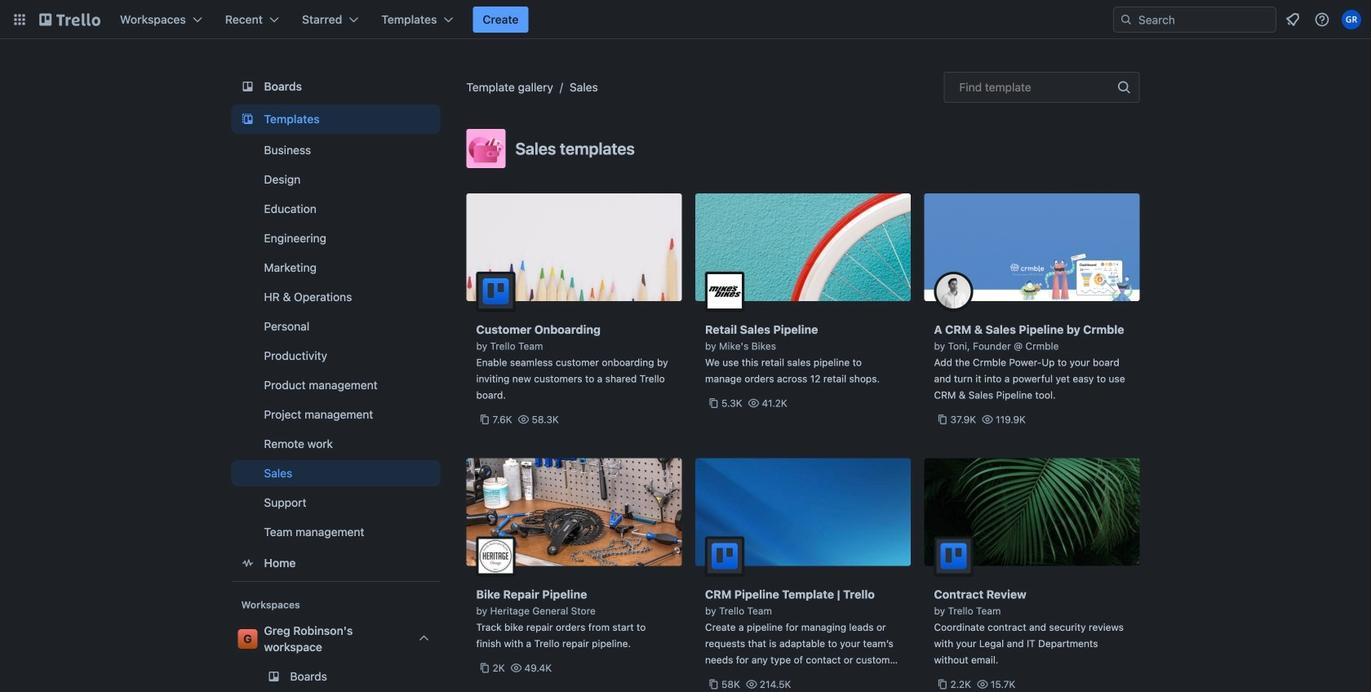 Task type: vqa. For each thing, say whether or not it's contained in the screenshot.
Do
no



Task type: describe. For each thing, give the bounding box(es) containing it.
template board image
[[238, 109, 258, 129]]

greg robinson (gregrobinson96) image
[[1342, 10, 1362, 29]]

1 vertical spatial trello team image
[[934, 537, 974, 576]]

search image
[[1120, 13, 1133, 26]]

trello team image
[[705, 537, 745, 576]]

home image
[[238, 553, 258, 573]]

sales icon image
[[467, 129, 506, 168]]

back to home image
[[39, 7, 100, 33]]

mike's bikes image
[[705, 272, 745, 311]]



Task type: locate. For each thing, give the bounding box(es) containing it.
open information menu image
[[1314, 11, 1331, 28]]

heritage general store image
[[476, 537, 516, 576]]

toni, founder @ crmble image
[[934, 272, 974, 311]]

board image
[[238, 77, 258, 96]]

Search field
[[1133, 8, 1276, 31]]

1 horizontal spatial trello team image
[[934, 537, 974, 576]]

0 horizontal spatial trello team image
[[476, 272, 516, 311]]

0 vertical spatial trello team image
[[476, 272, 516, 311]]

None field
[[944, 72, 1140, 103]]

0 notifications image
[[1283, 10, 1303, 29]]

primary element
[[0, 0, 1371, 39]]

trello team image
[[476, 272, 516, 311], [934, 537, 974, 576]]



